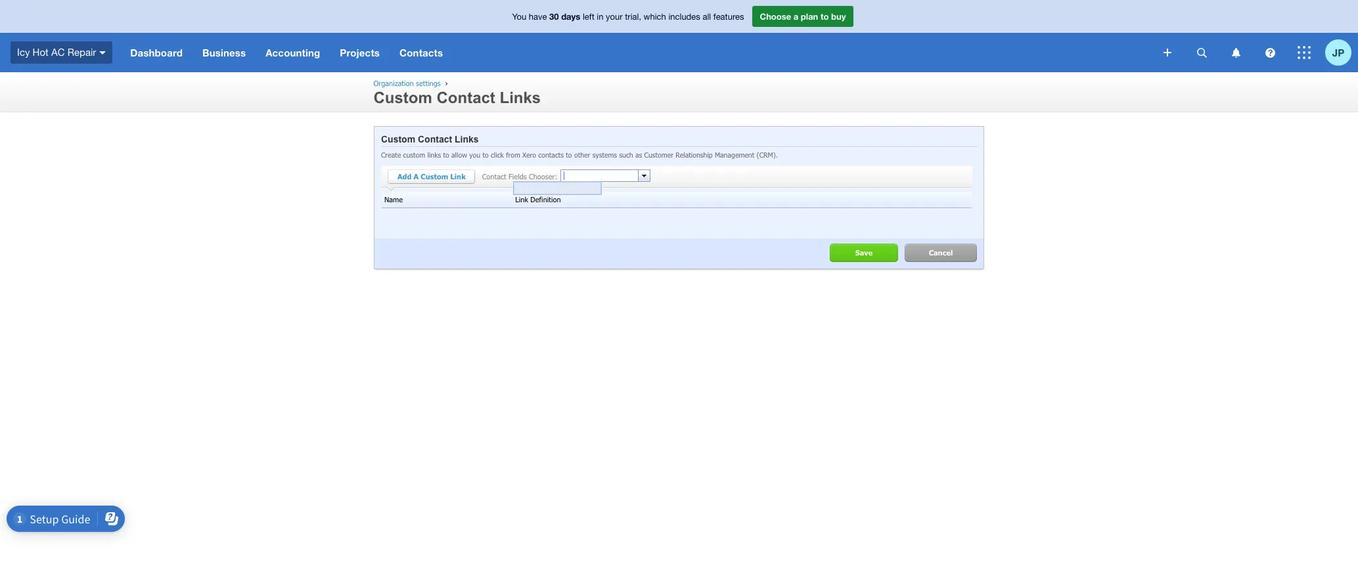 Task type: locate. For each thing, give the bounding box(es) containing it.
you
[[469, 151, 480, 159]]

link down the contact fields chooser:
[[515, 195, 528, 204]]

link definition
[[515, 195, 561, 204]]

0 vertical spatial link
[[450, 172, 466, 181]]

organization settings › custom contact links
[[374, 79, 541, 106]]

organization settings link
[[374, 79, 441, 87]]

custom inside custom contact links create custom links to allow you to click from xero contacts to other systems such as customer relationship management (crm).
[[381, 134, 415, 145]]

buy
[[831, 11, 846, 22]]

0 horizontal spatial links
[[455, 134, 479, 145]]

svg image
[[1232, 48, 1240, 57], [1265, 48, 1275, 57], [99, 51, 106, 54]]

links inside organization settings › custom contact links
[[500, 89, 541, 106]]

0 horizontal spatial svg image
[[99, 51, 106, 54]]

custom inside organization settings › custom contact links
[[374, 89, 432, 106]]

0 vertical spatial links
[[500, 89, 541, 106]]

fields
[[509, 172, 527, 181]]

1 vertical spatial contact
[[418, 134, 452, 145]]

custom down organization settings link
[[374, 89, 432, 106]]

organization
[[374, 79, 414, 87]]

2 horizontal spatial svg image
[[1265, 48, 1275, 57]]

xero
[[522, 151, 536, 159]]

links
[[500, 89, 541, 106], [455, 134, 479, 145]]

0 vertical spatial custom
[[374, 89, 432, 106]]

hot
[[33, 46, 48, 58]]

1 horizontal spatial link
[[515, 195, 528, 204]]

contacts
[[400, 47, 443, 58]]

chooser:
[[529, 172, 557, 181]]

1 vertical spatial links
[[455, 134, 479, 145]]

link
[[450, 172, 466, 181], [515, 195, 528, 204]]

custom
[[374, 89, 432, 106], [381, 134, 415, 145], [421, 172, 448, 181]]

definition
[[530, 195, 561, 204]]

banner containing jp
[[0, 0, 1358, 72]]

navigation
[[120, 33, 1154, 72]]

custom up create
[[381, 134, 415, 145]]

settings
[[416, 79, 441, 87]]

0 vertical spatial contact
[[437, 89, 495, 106]]

other
[[574, 151, 590, 159]]

None text field
[[561, 170, 638, 181]]

links inside custom contact links create custom links to allow you to click from xero contacts to other systems such as customer relationship management (crm).
[[455, 134, 479, 145]]

to
[[821, 11, 829, 22], [443, 151, 449, 159], [483, 151, 489, 159], [566, 151, 572, 159]]

business button
[[193, 33, 256, 72]]

links
[[427, 151, 441, 159]]

name
[[384, 195, 403, 204]]

features
[[713, 12, 744, 22]]

ac
[[51, 46, 65, 58]]

add a custom link button
[[388, 170, 476, 185]]

to right the links at left
[[443, 151, 449, 159]]

link down 'allow'
[[450, 172, 466, 181]]

0 horizontal spatial link
[[450, 172, 466, 181]]

svg image
[[1298, 46, 1311, 59], [1197, 48, 1207, 57], [1164, 49, 1172, 57]]

relationship
[[676, 151, 713, 159]]

create
[[381, 151, 401, 159]]

svg image inside "icy hot ac repair" "popup button"
[[99, 51, 106, 54]]

to left buy
[[821, 11, 829, 22]]

(crm).
[[757, 151, 778, 159]]

1 horizontal spatial links
[[500, 89, 541, 106]]

links up 'allow'
[[455, 134, 479, 145]]

contact down the click
[[482, 172, 506, 181]]

custom right a
[[421, 172, 448, 181]]

icy hot ac repair button
[[0, 33, 120, 72]]

a
[[794, 11, 798, 22]]

have
[[529, 12, 547, 22]]

contact up the links at left
[[418, 134, 452, 145]]

contact
[[437, 89, 495, 106], [418, 134, 452, 145], [482, 172, 506, 181]]

contact down ›
[[437, 89, 495, 106]]

links up from
[[500, 89, 541, 106]]

you
[[512, 12, 526, 22]]

save
[[855, 248, 873, 257]]

1 horizontal spatial svg image
[[1197, 48, 1207, 57]]

to right the you
[[483, 151, 489, 159]]

as
[[635, 151, 642, 159]]

choose
[[760, 11, 791, 22]]

add a custom link
[[398, 172, 466, 181]]

banner
[[0, 0, 1358, 72]]

repair
[[67, 46, 96, 58]]

link inside button
[[450, 172, 466, 181]]

0 horizontal spatial svg image
[[1164, 49, 1172, 57]]

1 vertical spatial custom
[[381, 134, 415, 145]]

accounting button
[[256, 33, 330, 72]]

which
[[644, 12, 666, 22]]

2 vertical spatial custom
[[421, 172, 448, 181]]

1 vertical spatial link
[[515, 195, 528, 204]]



Task type: describe. For each thing, give the bounding box(es) containing it.
2 vertical spatial contact
[[482, 172, 506, 181]]

contacts button
[[390, 33, 453, 72]]

1 horizontal spatial svg image
[[1232, 48, 1240, 57]]

contact fields chooser:
[[482, 172, 557, 181]]

business
[[202, 47, 246, 58]]

plan
[[801, 11, 818, 22]]

such
[[619, 151, 633, 159]]

›
[[445, 79, 448, 87]]

left
[[583, 12, 594, 22]]

days
[[561, 11, 580, 22]]

from
[[506, 151, 520, 159]]

to left other
[[566, 151, 572, 159]]

contact inside custom contact links create custom links to allow you to click from xero contacts to other systems such as customer relationship management (crm).
[[418, 134, 452, 145]]

dashboard link
[[120, 33, 193, 72]]

choose a plan to buy
[[760, 11, 846, 22]]

cancel link
[[905, 244, 977, 262]]

projects
[[340, 47, 380, 58]]

in
[[597, 12, 603, 22]]

includes
[[668, 12, 700, 22]]

systems
[[592, 151, 617, 159]]

navigation containing dashboard
[[120, 33, 1154, 72]]

allow
[[451, 151, 467, 159]]

custom contact links create custom links to allow you to click from xero contacts to other systems such as customer relationship management (crm).
[[381, 134, 778, 159]]

jp button
[[1325, 33, 1358, 72]]

all
[[703, 12, 711, 22]]

add
[[398, 172, 412, 181]]

trial,
[[625, 12, 641, 22]]

custom
[[403, 151, 425, 159]]

click
[[491, 151, 504, 159]]

accounting
[[266, 47, 320, 58]]

your
[[606, 12, 623, 22]]

a
[[414, 172, 419, 181]]

icy hot ac repair
[[17, 46, 96, 58]]

cancel
[[929, 248, 953, 257]]

2 horizontal spatial svg image
[[1298, 46, 1311, 59]]

contact inside organization settings › custom contact links
[[437, 89, 495, 106]]

30
[[549, 11, 559, 22]]

contacts
[[538, 151, 564, 159]]

icy
[[17, 46, 30, 58]]

customer
[[644, 151, 674, 159]]

custom inside button
[[421, 172, 448, 181]]

management
[[715, 151, 754, 159]]

you have 30 days left in your trial, which includes all features
[[512, 11, 744, 22]]

save button
[[830, 244, 898, 262]]

dashboard
[[130, 47, 183, 58]]

jp
[[1332, 46, 1344, 58]]

projects button
[[330, 33, 390, 72]]



Task type: vqa. For each thing, say whether or not it's contained in the screenshot.
Create
yes



